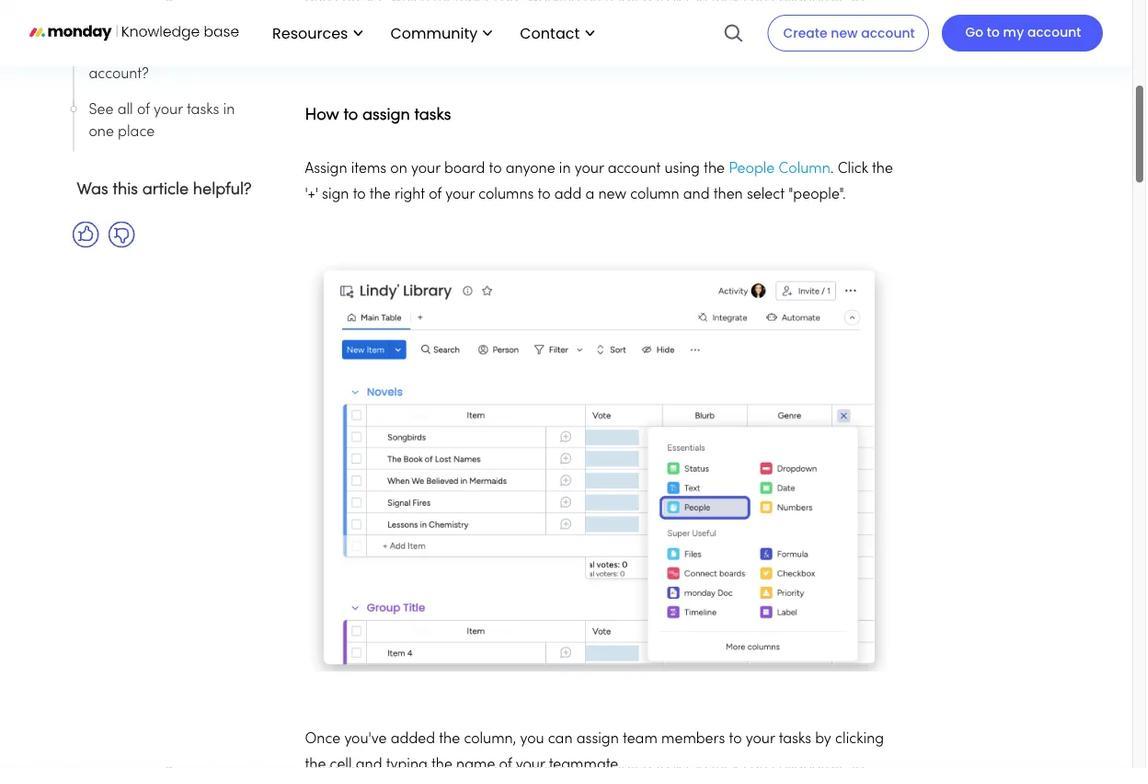 Task type: locate. For each thing, give the bounding box(es) containing it.
then
[[714, 188, 743, 202]]

2 horizontal spatial of
[[499, 759, 512, 768]]

tasks up the not
[[174, 23, 207, 37]]

account inside go to my account link
[[1028, 23, 1082, 41]]

of inside click the '+' sign to the right of your columns to add a new column and then select "people".
[[429, 188, 442, 202]]

go
[[966, 23, 984, 41]]

to inside main element
[[987, 23, 1000, 41]]

my inside main element
[[1004, 23, 1025, 41]]

your
[[154, 104, 183, 117], [411, 162, 441, 176], [575, 162, 604, 176], [446, 188, 475, 202], [746, 733, 775, 747], [516, 759, 545, 768]]

0 vertical spatial and
[[683, 188, 710, 202]]

and down you've
[[356, 759, 382, 768]]

can
[[548, 733, 573, 747]]

.
[[831, 162, 834, 176]]

who
[[127, 46, 156, 59]]

tasks inside the can i assign tasks to users who are not in my account?
[[174, 23, 207, 37]]

my right the not
[[227, 46, 247, 59]]

in up add
[[559, 162, 571, 176]]

items
[[351, 162, 387, 176]]

my
[[1004, 23, 1025, 41], [227, 46, 247, 59]]

place
[[118, 126, 155, 139]]

main element
[[254, 0, 1103, 66]]

my inside the can i assign tasks to users who are not in my account?
[[227, 46, 247, 59]]

anyone
[[506, 162, 556, 176]]

0 vertical spatial assign
[[128, 23, 170, 37]]

list
[[254, 0, 604, 66]]

1 vertical spatial and
[[356, 759, 382, 768]]

resources
[[272, 22, 348, 43]]

0 horizontal spatial new
[[599, 188, 627, 202]]

select
[[747, 188, 785, 202]]

assign up 'teammate.'
[[577, 733, 619, 747]]

search logo image
[[724, 0, 744, 66]]

1 horizontal spatial my
[[1004, 23, 1025, 41]]

typing
[[386, 759, 428, 768]]

a
[[586, 188, 595, 202]]

assign for to
[[363, 107, 410, 123]]

the right click
[[872, 162, 893, 176]]

of right all at the left of the page
[[137, 104, 150, 117]]

account right create
[[862, 24, 915, 42]]

can
[[89, 23, 116, 37]]

and down using
[[683, 188, 710, 202]]

0 horizontal spatial account
[[608, 162, 661, 176]]

how
[[305, 107, 339, 123]]

new right a
[[599, 188, 627, 202]]

assign
[[128, 23, 170, 37], [363, 107, 410, 123], [577, 733, 619, 747]]

0 horizontal spatial of
[[137, 104, 150, 117]]

1 horizontal spatial account
[[862, 24, 915, 42]]

1 vertical spatial assign
[[363, 107, 410, 123]]

account right go
[[1028, 23, 1082, 41]]

my right go
[[1004, 23, 1025, 41]]

go to my account link
[[942, 15, 1103, 52]]

and
[[683, 188, 710, 202], [356, 759, 382, 768]]

on
[[390, 162, 407, 176]]

2 horizontal spatial account
[[1028, 23, 1082, 41]]

right
[[395, 188, 425, 202]]

1 vertical spatial of
[[429, 188, 442, 202]]

by
[[816, 733, 832, 747]]

in right the not
[[211, 46, 223, 59]]

list containing resources
[[254, 0, 604, 66]]

create new account
[[784, 24, 915, 42]]

0 vertical spatial of
[[137, 104, 150, 117]]

to
[[987, 23, 1000, 41], [211, 23, 223, 37], [344, 107, 358, 123], [489, 162, 502, 176], [353, 188, 366, 202], [538, 188, 551, 202], [729, 733, 742, 747]]

1 vertical spatial my
[[227, 46, 247, 59]]

2 horizontal spatial assign
[[577, 733, 619, 747]]

0 vertical spatial new
[[831, 24, 858, 42]]

2 vertical spatial assign
[[577, 733, 619, 747]]

assign inside once you've added the column, you can assign team members to your tasks by clicking the cell and typing the name of your teammate.
[[577, 733, 619, 747]]

the left the name
[[432, 759, 453, 768]]

tasks inside once you've added the column, you can assign team members to your tasks by clicking the cell and typing the name of your teammate.
[[779, 733, 812, 747]]

assign inside the can i assign tasks to users who are not in my account?
[[128, 23, 170, 37]]

to inside once you've added the column, you can assign team members to your tasks by clicking the cell and typing the name of your teammate.
[[729, 733, 742, 747]]

columns
[[479, 188, 534, 202]]

0 vertical spatial my
[[1004, 23, 1025, 41]]

1 horizontal spatial new
[[831, 24, 858, 42]]

2 vertical spatial in
[[559, 162, 571, 176]]

cell
[[330, 759, 352, 768]]

using
[[665, 162, 700, 176]]

tasks down the not
[[187, 104, 219, 117]]

your inside see all of your tasks in one place
[[154, 104, 183, 117]]

the down once
[[305, 759, 326, 768]]

2 vertical spatial of
[[499, 759, 512, 768]]

and inside once you've added the column, you can assign team members to your tasks by clicking the cell and typing the name of your teammate.
[[356, 759, 382, 768]]

1 horizontal spatial and
[[683, 188, 710, 202]]

your down board
[[446, 188, 475, 202]]

0 horizontal spatial and
[[356, 759, 382, 768]]

can i assign tasks to users who are not in my account? link
[[89, 19, 260, 86]]

in
[[211, 46, 223, 59], [223, 104, 235, 117], [559, 162, 571, 176]]

was this article helpful?
[[77, 182, 252, 198]]

the
[[704, 162, 725, 176], [872, 162, 893, 176], [370, 188, 391, 202], [439, 733, 460, 747], [305, 759, 326, 768], [432, 759, 453, 768]]

tasks left by
[[779, 733, 812, 747]]

1 vertical spatial new
[[599, 188, 627, 202]]

account?
[[89, 68, 149, 81]]

users
[[89, 46, 123, 59]]

new right create
[[831, 24, 858, 42]]

1 horizontal spatial of
[[429, 188, 442, 202]]

assign up on on the top left of the page
[[363, 107, 410, 123]]

1 horizontal spatial assign
[[363, 107, 410, 123]]

1 vertical spatial in
[[223, 104, 235, 117]]

the up then
[[704, 162, 725, 176]]

of right right
[[429, 188, 442, 202]]

account up "column"
[[608, 162, 661, 176]]

not
[[186, 46, 207, 59]]

your left by
[[746, 733, 775, 747]]

in down "can i assign tasks to users who are not in my account?" link at left
[[223, 104, 235, 117]]

in inside see all of your tasks in one place
[[223, 104, 235, 117]]

people column link
[[729, 162, 831, 176]]

you
[[520, 733, 544, 747]]

article
[[142, 182, 189, 198]]

your up the place
[[154, 104, 183, 117]]

name
[[457, 759, 495, 768]]

your up a
[[575, 162, 604, 176]]

0 horizontal spatial assign
[[128, 23, 170, 37]]

of down column,
[[499, 759, 512, 768]]

your right on on the top left of the page
[[411, 162, 441, 176]]

can i assign tasks to users who are not in my account?
[[89, 23, 247, 81]]

group image
[[305, 263, 894, 672]]

see all of your tasks in one place
[[89, 104, 235, 139]]

create new account link
[[768, 15, 929, 52]]

new
[[831, 24, 858, 42], [599, 188, 627, 202]]

all
[[118, 104, 133, 117]]

assign up who at the top left of page
[[128, 23, 170, 37]]

new inside click the '+' sign to the right of your columns to add a new column and then select "people".
[[599, 188, 627, 202]]

0 horizontal spatial my
[[227, 46, 247, 59]]

tasks
[[174, 23, 207, 37], [187, 104, 219, 117], [415, 107, 451, 123], [779, 733, 812, 747]]

account
[[1028, 23, 1082, 41], [862, 24, 915, 42], [608, 162, 661, 176]]

0 vertical spatial in
[[211, 46, 223, 59]]

was
[[77, 182, 108, 198]]

of
[[137, 104, 150, 117], [429, 188, 442, 202], [499, 759, 512, 768]]

resources link
[[263, 17, 372, 49]]

your inside click the '+' sign to the right of your columns to add a new column and then select "people".
[[446, 188, 475, 202]]

click
[[838, 162, 869, 176]]



Task type: vqa. For each thing, say whether or not it's contained in the screenshot.
the reinstate
no



Task type: describe. For each thing, give the bounding box(es) containing it.
assign for i
[[128, 23, 170, 37]]

see all of your tasks in one place link
[[89, 99, 260, 144]]

account inside create new account link
[[862, 24, 915, 42]]

assign
[[305, 162, 347, 176]]

helpful?
[[193, 182, 252, 198]]

how to assign tasks
[[305, 107, 451, 123]]

column,
[[464, 733, 516, 747]]

column
[[631, 188, 680, 202]]

'+'
[[305, 188, 318, 202]]

once you've added the column, you can assign team members to your tasks by clicking the cell and typing the name of your teammate.
[[305, 733, 884, 768]]

tasks inside see all of your tasks in one place
[[187, 104, 219, 117]]

team
[[623, 733, 658, 747]]

community link
[[381, 17, 502, 49]]

create
[[784, 24, 828, 42]]

contact
[[520, 22, 580, 43]]

this
[[113, 182, 138, 198]]

are
[[160, 46, 182, 59]]

new inside main element
[[831, 24, 858, 42]]

of inside see all of your tasks in one place
[[137, 104, 150, 117]]

once
[[305, 733, 341, 747]]

assign items on your board to anyone in your account using the people column .
[[305, 162, 838, 176]]

contact link
[[511, 17, 604, 49]]

see
[[89, 104, 114, 117]]

add
[[555, 188, 582, 202]]

sign
[[322, 188, 349, 202]]

added
[[391, 733, 435, 747]]

of inside once you've added the column, you can assign team members to your tasks by clicking the cell and typing the name of your teammate.
[[499, 759, 512, 768]]

and inside click the '+' sign to the right of your columns to add a new column and then select "people".
[[683, 188, 710, 202]]

"people".
[[789, 188, 846, 202]]

teammate.
[[549, 759, 622, 768]]

community
[[391, 22, 478, 43]]

clicking
[[836, 733, 884, 747]]

the down items
[[370, 188, 391, 202]]

people
[[729, 162, 775, 176]]

click the '+' sign to the right of your columns to add a new column and then select "people".
[[305, 162, 893, 202]]

column
[[779, 162, 831, 176]]

the up the name
[[439, 733, 460, 747]]

in inside the can i assign tasks to users who are not in my account?
[[211, 46, 223, 59]]

your down you
[[516, 759, 545, 768]]

you've
[[345, 733, 387, 747]]

go to my account
[[966, 23, 1082, 41]]

one
[[89, 126, 114, 139]]

monday.com logo image
[[29, 13, 239, 52]]

i
[[120, 23, 124, 37]]

to inside the can i assign tasks to users who are not in my account?
[[211, 23, 223, 37]]

members
[[662, 733, 725, 747]]

tasks up board
[[415, 107, 451, 123]]

board
[[444, 162, 485, 176]]



